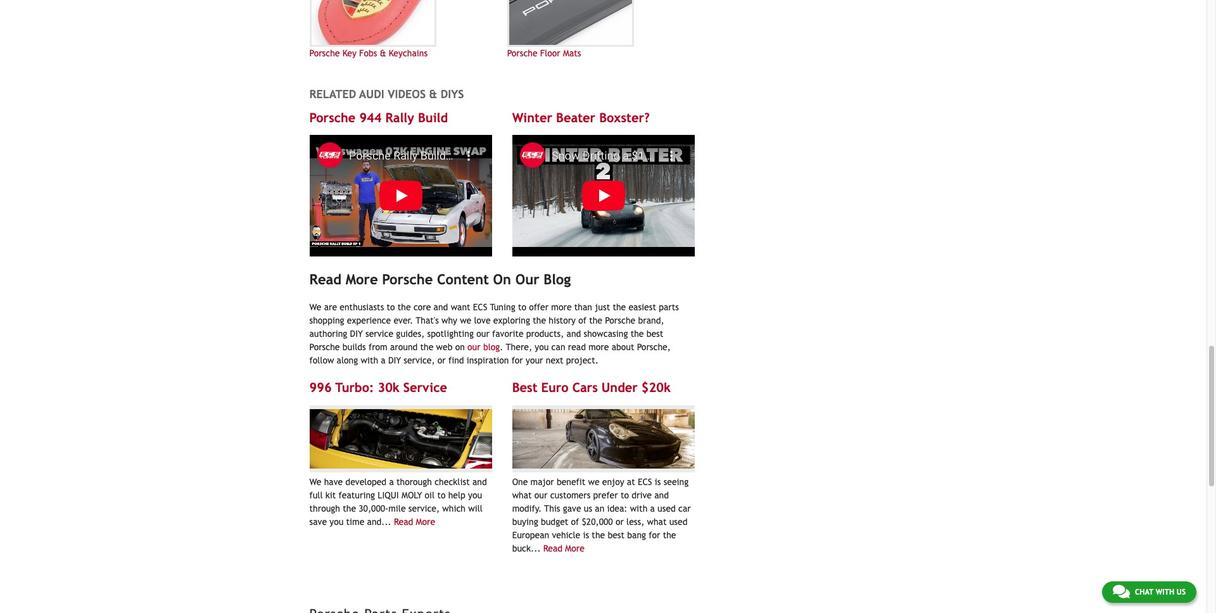 Task type: locate. For each thing, give the bounding box(es) containing it.
1 horizontal spatial for
[[649, 530, 660, 540]]

with
[[361, 355, 378, 366], [630, 503, 648, 514], [1156, 588, 1174, 597]]

you up will
[[468, 490, 482, 500]]

to
[[387, 302, 395, 312], [518, 302, 526, 312], [437, 490, 446, 500], [621, 490, 629, 500]]

1 horizontal spatial we
[[588, 477, 600, 487]]

1 horizontal spatial read more link
[[543, 543, 585, 553]]

to down at
[[621, 490, 629, 500]]

1 we from the top
[[309, 302, 321, 312]]

chat
[[1135, 588, 1154, 597]]

for inside "one major benefit we enjoy at ecs is seeing what our customers prefer to drive and modify. this gave us an idea: with a used car buying budget of $20,000 or less, what used european vehicle is the best bang for the buck..."
[[649, 530, 660, 540]]

a down from
[[381, 355, 386, 366]]

read down vehicle
[[543, 543, 563, 553]]

0 vertical spatial diy
[[350, 329, 363, 339]]

our down major
[[535, 490, 548, 500]]

2 vertical spatial more
[[565, 543, 585, 553]]

full
[[309, 490, 323, 500]]

of down gave
[[571, 517, 579, 527]]

or inside ". there, you can read more about porsche, follow along with a diy service, or find inspiration for your next project."
[[438, 355, 446, 366]]

oil
[[425, 490, 435, 500]]

one major benefit we enjoy at ecs is seeing what our customers prefer to drive and modify. this gave us an idea: with a used car buying budget of $20,000 or less, what used european vehicle is the best bang for the buck...
[[512, 477, 691, 553]]

1 vertical spatial best
[[608, 530, 625, 540]]

featuring
[[339, 490, 375, 500]]

of inside we are enthusiasts to the core and want ecs tuning to offer more than just the easiest parts shopping experience ever. that's why we love exploring the history of the porsche brand, authoring diy service guides, spotlighting our favorite products, and showcasing the best porsche builds from around the web on
[[578, 316, 587, 326]]

our down love
[[476, 329, 490, 339]]

1 vertical spatial read more
[[543, 543, 585, 553]]

builds
[[342, 342, 366, 352]]

read more link for 30k
[[394, 517, 435, 527]]

1 vertical spatial diy
[[388, 355, 401, 366]]

1 vertical spatial of
[[571, 517, 579, 527]]

0 vertical spatial more
[[346, 271, 378, 288]]

euro cars under $20k image
[[512, 405, 695, 472]]

0 vertical spatial used
[[658, 503, 676, 514]]

porsche up follow
[[309, 342, 340, 352]]

of for the
[[578, 316, 587, 326]]

we up full
[[309, 477, 321, 487]]

is
[[655, 477, 661, 487], [583, 530, 589, 540]]

0 vertical spatial a
[[381, 355, 386, 366]]

1 vertical spatial what
[[647, 517, 667, 527]]

0 horizontal spatial more
[[346, 271, 378, 288]]

0 vertical spatial we
[[309, 302, 321, 312]]

we have developed a thorough checklist and full kit featuring liqui moly oil to help you through the 30,000-mile service, which will save you time and...
[[309, 477, 487, 527]]

1 horizontal spatial read more
[[543, 543, 585, 553]]

best
[[647, 329, 663, 339], [608, 530, 625, 540]]

you down through at left
[[330, 517, 344, 527]]

0 horizontal spatial you
[[330, 517, 344, 527]]

1 horizontal spatial &
[[429, 87, 437, 100]]

porsche down related
[[309, 110, 356, 125]]

0 horizontal spatial ecs
[[473, 302, 487, 312]]

&
[[380, 48, 386, 58], [429, 87, 437, 100]]

our
[[515, 271, 539, 288]]

you down the products,
[[535, 342, 549, 352]]

& right fobs
[[380, 48, 386, 58]]

we inside we are enthusiasts to the core and want ecs tuning to offer more than just the easiest parts shopping experience ever. that's why we love exploring the history of the porsche brand, authoring diy service guides, spotlighting our favorite products, and showcasing the best porsche builds from around the web on
[[309, 302, 321, 312]]

0 horizontal spatial what
[[512, 490, 532, 500]]

porsche left 'floor' on the left of the page
[[507, 48, 538, 58]]

there,
[[506, 342, 532, 352]]

0 horizontal spatial we
[[460, 316, 471, 326]]

our right on at bottom left
[[468, 342, 481, 352]]

for down there,
[[512, 355, 523, 366]]

0 vertical spatial for
[[512, 355, 523, 366]]

0 horizontal spatial best
[[608, 530, 625, 540]]

0 vertical spatial read more
[[394, 517, 435, 527]]

find
[[448, 355, 464, 366]]

1 vertical spatial we
[[588, 477, 600, 487]]

0 vertical spatial our
[[476, 329, 490, 339]]

on
[[455, 342, 465, 352]]

the down the just
[[589, 316, 602, 326]]

1 vertical spatial read
[[394, 517, 413, 527]]

best euro cars under $20k link
[[512, 380, 671, 395]]

a down drive
[[650, 503, 655, 514]]

2 horizontal spatial a
[[650, 503, 655, 514]]

1 horizontal spatial is
[[655, 477, 661, 487]]

or down web
[[438, 355, 446, 366]]

exploring
[[493, 316, 530, 326]]

0 horizontal spatial read more
[[394, 517, 435, 527]]

more down "showcasing"
[[589, 342, 609, 352]]

0 vertical spatial service,
[[404, 355, 435, 366]]

and up will
[[472, 477, 487, 487]]

or
[[438, 355, 446, 366], [616, 517, 624, 527]]

from
[[369, 342, 387, 352]]

with inside ". there, you can read more about porsche, follow along with a diy service, or find inspiration for your next project."
[[361, 355, 378, 366]]

inspiration
[[467, 355, 509, 366]]

of for $20,000
[[571, 517, 579, 527]]

prefer
[[593, 490, 618, 500]]

2 vertical spatial a
[[650, 503, 655, 514]]

0 vertical spatial or
[[438, 355, 446, 366]]

thorough
[[396, 477, 432, 487]]

our inside we are enthusiasts to the core and want ecs tuning to offer more than just the easiest parts shopping experience ever. that's why we love exploring the history of the porsche brand, authoring diy service guides, spotlighting our favorite products, and showcasing the best porsche builds from around the web on
[[476, 329, 490, 339]]

1 vertical spatial with
[[630, 503, 648, 514]]

next
[[546, 355, 563, 366]]

1 horizontal spatial diy
[[388, 355, 401, 366]]

our
[[476, 329, 490, 339], [468, 342, 481, 352], [535, 490, 548, 500]]

1 horizontal spatial more
[[416, 517, 435, 527]]

0 vertical spatial best
[[647, 329, 663, 339]]

porsche left key
[[309, 48, 340, 58]]

or down idea:
[[616, 517, 624, 527]]

a up liqui
[[389, 477, 394, 487]]

a inside "one major benefit we enjoy at ecs is seeing what our customers prefer to drive and modify. this gave us an idea: with a used car buying budget of $20,000 or less, what used european vehicle is the best bang for the buck..."
[[650, 503, 655, 514]]

with down from
[[361, 355, 378, 366]]

1 horizontal spatial a
[[389, 477, 394, 487]]

. there, you can read more about porsche, follow along with a diy service, or find inspiration for your next project.
[[309, 342, 671, 366]]

porsche up "showcasing"
[[605, 316, 635, 326]]

porsche key fobs & keychains link
[[309, 0, 497, 60]]

benefit
[[557, 477, 585, 487]]

is left 'seeing'
[[655, 477, 661, 487]]

is down the $20,000
[[583, 530, 589, 540]]

service, down 'around'
[[404, 355, 435, 366]]

the up time
[[343, 503, 356, 514]]

0 horizontal spatial more
[[551, 302, 572, 312]]

diy
[[350, 329, 363, 339], [388, 355, 401, 366]]

brand,
[[638, 316, 664, 326]]

0 horizontal spatial with
[[361, 355, 378, 366]]

us
[[584, 503, 592, 514]]

0 horizontal spatial is
[[583, 530, 589, 540]]

of down than
[[578, 316, 587, 326]]

read down mile
[[394, 517, 413, 527]]

than
[[574, 302, 592, 312]]

enjoy
[[602, 477, 624, 487]]

1 vertical spatial you
[[468, 490, 482, 500]]

2 we from the top
[[309, 477, 321, 487]]

0 vertical spatial you
[[535, 342, 549, 352]]

1 horizontal spatial you
[[468, 490, 482, 500]]

follow
[[309, 355, 334, 366]]

more up enthusiasts
[[346, 271, 378, 288]]

read
[[309, 271, 341, 288], [394, 517, 413, 527], [543, 543, 563, 553]]

what right the less,
[[647, 517, 667, 527]]

porsche up core
[[382, 271, 433, 288]]

parts
[[659, 302, 679, 312]]

0 horizontal spatial or
[[438, 355, 446, 366]]

0 vertical spatial with
[[361, 355, 378, 366]]

0 vertical spatial &
[[380, 48, 386, 58]]

0 vertical spatial more
[[551, 302, 572, 312]]

ever.
[[394, 316, 413, 326]]

read more down mile
[[394, 517, 435, 527]]

1 horizontal spatial best
[[647, 329, 663, 339]]

diys
[[441, 87, 464, 100]]

read more link down vehicle
[[543, 543, 585, 553]]

related
[[309, 87, 356, 100]]

the inside we have developed a thorough checklist and full kit featuring liqui moly oil to help you through the 30,000-mile service, which will save you time and...
[[343, 503, 356, 514]]

an
[[595, 503, 605, 514]]

more down vehicle
[[565, 543, 585, 553]]

can
[[551, 342, 565, 352]]

2 vertical spatial with
[[1156, 588, 1174, 597]]

2 horizontal spatial you
[[535, 342, 549, 352]]

or inside "one major benefit we enjoy at ecs is seeing what our customers prefer to drive and modify. this gave us an idea: with a used car buying budget of $20,000 or less, what used european vehicle is the best bang for the buck..."
[[616, 517, 624, 527]]

ecs inside "one major benefit we enjoy at ecs is seeing what our customers prefer to drive and modify. this gave us an idea: with a used car buying budget of $20,000 or less, what used european vehicle is the best bang for the buck..."
[[638, 477, 652, 487]]

best inside we are enthusiasts to the core and want ecs tuning to offer more than just the easiest parts shopping experience ever. that's why we love exploring the history of the porsche brand, authoring diy service guides, spotlighting our favorite products, and showcasing the best porsche builds from around the web on
[[647, 329, 663, 339]]

0 horizontal spatial for
[[512, 355, 523, 366]]

we
[[460, 316, 471, 326], [588, 477, 600, 487]]

products,
[[526, 329, 564, 339]]

comments image
[[1113, 584, 1130, 599]]

& left diys
[[429, 87, 437, 100]]

more down oil
[[416, 517, 435, 527]]

read more down vehicle
[[543, 543, 585, 553]]

2 horizontal spatial with
[[1156, 588, 1174, 597]]

ecs up drive
[[638, 477, 652, 487]]

with left us
[[1156, 588, 1174, 597]]

more up the history
[[551, 302, 572, 312]]

996 turbo: 30k service
[[309, 380, 447, 395]]

porsche
[[309, 48, 340, 58], [507, 48, 538, 58], [309, 110, 356, 125], [382, 271, 433, 288], [605, 316, 635, 326], [309, 342, 340, 352]]

1 vertical spatial for
[[649, 530, 660, 540]]

0 vertical spatial read more link
[[394, 517, 435, 527]]

1 vertical spatial or
[[616, 517, 624, 527]]

we down want
[[460, 316, 471, 326]]

best up "porsche,"
[[647, 329, 663, 339]]

we left are
[[309, 302, 321, 312]]

with down drive
[[630, 503, 648, 514]]

what down one
[[512, 490, 532, 500]]

1 horizontal spatial read
[[394, 517, 413, 527]]

web
[[436, 342, 453, 352]]

0 vertical spatial ecs
[[473, 302, 487, 312]]

about
[[612, 342, 634, 352]]

vehicle
[[552, 530, 580, 540]]

0 vertical spatial of
[[578, 316, 587, 326]]

more inside we are enthusiasts to the core and want ecs tuning to offer more than just the easiest parts shopping experience ever. that's why we love exploring the history of the porsche brand, authoring diy service guides, spotlighting our favorite products, and showcasing the best porsche builds from around the web on
[[551, 302, 572, 312]]

read more link down mile
[[394, 517, 435, 527]]

of inside "one major benefit we enjoy at ecs is seeing what our customers prefer to drive and modify. this gave us an idea: with a used car buying budget of $20,000 or less, what used european vehicle is the best bang for the buck..."
[[571, 517, 579, 527]]

gave
[[563, 503, 581, 514]]

1 vertical spatial a
[[389, 477, 394, 487]]

1 horizontal spatial with
[[630, 503, 648, 514]]

and up why
[[434, 302, 448, 312]]

1 vertical spatial ecs
[[638, 477, 652, 487]]

diy up builds
[[350, 329, 363, 339]]

cars
[[572, 380, 598, 395]]

1 vertical spatial more
[[416, 517, 435, 527]]

read up are
[[309, 271, 341, 288]]

0 horizontal spatial a
[[381, 355, 386, 366]]

and down 'seeing'
[[654, 490, 669, 500]]

offer
[[529, 302, 549, 312]]

build
[[418, 110, 448, 125]]

moly
[[402, 490, 422, 500]]

you
[[535, 342, 549, 352], [468, 490, 482, 500], [330, 517, 344, 527]]

idea:
[[607, 503, 627, 514]]

ecs up love
[[473, 302, 487, 312]]

we inside "one major benefit we enjoy at ecs is seeing what our customers prefer to drive and modify. this gave us an idea: with a used car buying budget of $20,000 or less, what used european vehicle is the best bang for the buck..."
[[588, 477, 600, 487]]

service, down oil
[[408, 503, 440, 514]]

porsche inside "link"
[[507, 48, 538, 58]]

1 vertical spatial read more link
[[543, 543, 585, 553]]

0 horizontal spatial read
[[309, 271, 341, 288]]

ecs inside we are enthusiasts to the core and want ecs tuning to offer more than just the easiest parts shopping experience ever. that's why we love exploring the history of the porsche brand, authoring diy service guides, spotlighting our favorite products, and showcasing the best porsche builds from around the web on
[[473, 302, 487, 312]]

2 horizontal spatial read
[[543, 543, 563, 553]]

for right bang
[[649, 530, 660, 540]]

2 horizontal spatial more
[[565, 543, 585, 553]]

0 horizontal spatial read more link
[[394, 517, 435, 527]]

1 vertical spatial &
[[429, 87, 437, 100]]

0 horizontal spatial diy
[[350, 329, 363, 339]]

1 horizontal spatial or
[[616, 517, 624, 527]]

porsche floor mats
[[507, 48, 581, 58]]

used down the car
[[669, 517, 688, 527]]

spotlighting
[[427, 329, 474, 339]]

1 vertical spatial service,
[[408, 503, 440, 514]]

porsche floor mats image
[[507, 0, 634, 47]]

read more for 30k
[[394, 517, 435, 527]]

1 vertical spatial more
[[589, 342, 609, 352]]

2 vertical spatial read
[[543, 543, 563, 553]]

favorite
[[492, 329, 524, 339]]

1 horizontal spatial more
[[589, 342, 609, 352]]

0 horizontal spatial &
[[380, 48, 386, 58]]

history
[[549, 316, 576, 326]]

time
[[346, 517, 364, 527]]

more for best
[[565, 543, 585, 553]]

we inside we have developed a thorough checklist and full kit featuring liqui moly oil to help you through the 30,000-mile service, which will save you time and...
[[309, 477, 321, 487]]

for inside ". there, you can read more about porsche, follow along with a diy service, or find inspiration for your next project."
[[512, 355, 523, 366]]

1 vertical spatial we
[[309, 477, 321, 487]]

along
[[337, 355, 358, 366]]

best euro cars under $20k
[[512, 380, 671, 395]]

to up ever.
[[387, 302, 395, 312]]

best left bang
[[608, 530, 625, 540]]

to right oil
[[437, 490, 446, 500]]

2 vertical spatial our
[[535, 490, 548, 500]]

we up prefer
[[588, 477, 600, 487]]

the up ever.
[[398, 302, 411, 312]]

seeing
[[664, 477, 689, 487]]

diy down 'around'
[[388, 355, 401, 366]]

1 horizontal spatial ecs
[[638, 477, 652, 487]]

a
[[381, 355, 386, 366], [389, 477, 394, 487], [650, 503, 655, 514]]

to inside "one major benefit we enjoy at ecs is seeing what our customers prefer to drive and modify. this gave us an idea: with a used car buying budget of $20,000 or less, what used european vehicle is the best bang for the buck..."
[[621, 490, 629, 500]]

0 vertical spatial we
[[460, 316, 471, 326]]

the
[[398, 302, 411, 312], [613, 302, 626, 312], [533, 316, 546, 326], [589, 316, 602, 326], [631, 329, 644, 339], [420, 342, 434, 352], [343, 503, 356, 514], [592, 530, 605, 540], [663, 530, 676, 540]]

1 vertical spatial is
[[583, 530, 589, 540]]

used left the car
[[658, 503, 676, 514]]

read more link for cars
[[543, 543, 585, 553]]

2 vertical spatial you
[[330, 517, 344, 527]]

read more
[[394, 517, 435, 527], [543, 543, 585, 553]]



Task type: vqa. For each thing, say whether or not it's contained in the screenshot.
Porsche 944 Rally Build
yes



Task type: describe. For each thing, give the bounding box(es) containing it.
& for fobs
[[380, 48, 386, 58]]

liqui
[[378, 490, 399, 500]]

service
[[365, 329, 393, 339]]

us
[[1177, 588, 1186, 597]]

content
[[437, 271, 489, 288]]

enthusiasts
[[340, 302, 384, 312]]

major
[[531, 477, 554, 487]]

to left offer
[[518, 302, 526, 312]]

read
[[568, 342, 586, 352]]

porsche 944 rally build
[[309, 110, 448, 125]]

and...
[[367, 517, 391, 527]]

through
[[309, 503, 340, 514]]

30,000-
[[359, 503, 388, 514]]

porsche key fobs & keychains
[[309, 48, 428, 58]]

1 horizontal spatial what
[[647, 517, 667, 527]]

save
[[309, 517, 327, 527]]

$20,000
[[582, 517, 613, 527]]

diy inside we are enthusiasts to the core and want ecs tuning to offer more than just the easiest parts shopping experience ever. that's why we love exploring the history of the porsche brand, authoring diy service guides, spotlighting our favorite products, and showcasing the best porsche builds from around the web on
[[350, 329, 363, 339]]

budget
[[541, 517, 568, 527]]

fobs
[[359, 48, 377, 58]]

996 turbo: 30k service link
[[309, 380, 447, 395]]

which
[[442, 503, 466, 514]]

core
[[414, 302, 431, 312]]

the down offer
[[533, 316, 546, 326]]

read for 996
[[394, 517, 413, 527]]

drive
[[632, 490, 652, 500]]

chat with us
[[1135, 588, 1186, 597]]

and inside we have developed a thorough checklist and full kit featuring liqui moly oil to help you through the 30,000-mile service, which will save you time and...
[[472, 477, 487, 487]]

service, inside we have developed a thorough checklist and full kit featuring liqui moly oil to help you through the 30,000-mile service, which will save you time and...
[[408, 503, 440, 514]]

we are enthusiasts to the core and want ecs tuning to offer more than just the easiest parts shopping experience ever. that's why we love exploring the history of the porsche brand, authoring diy service guides, spotlighting our favorite products, and showcasing the best porsche builds from around the web on
[[309, 302, 679, 352]]

boxster?
[[599, 110, 650, 125]]

buying
[[512, 517, 538, 527]]

to inside we have developed a thorough checklist and full kit featuring liqui moly oil to help you through the 30,000-mile service, which will save you time and...
[[437, 490, 446, 500]]

porsche 996 30k service image
[[309, 405, 492, 472]]

around
[[390, 342, 418, 352]]

customers
[[550, 490, 591, 500]]

and up read
[[567, 329, 581, 339]]

rally
[[385, 110, 414, 125]]

just
[[595, 302, 610, 312]]

blog
[[483, 342, 500, 352]]

best
[[512, 380, 538, 395]]

a inside ". there, you can read more about porsche, follow along with a diy service, or find inspiration for your next project."
[[381, 355, 386, 366]]

blog
[[544, 271, 571, 288]]

mats
[[563, 48, 581, 58]]

read more for cars
[[543, 543, 585, 553]]

on
[[493, 271, 511, 288]]

you inside ". there, you can read more about porsche, follow along with a diy service, or find inspiration for your next project."
[[535, 342, 549, 352]]

european
[[512, 530, 549, 540]]

project.
[[566, 355, 599, 366]]

mile
[[388, 503, 406, 514]]

we for we are enthusiasts to the core and want ecs tuning to offer more than just the easiest parts shopping experience ever. that's why we love exploring the history of the porsche brand, authoring diy service guides, spotlighting our favorite products, and showcasing the best porsche builds from around the web on
[[309, 302, 321, 312]]

our inside "one major benefit we enjoy at ecs is seeing what our customers prefer to drive and modify. this gave us an idea: with a used car buying budget of $20,000 or less, what used european vehicle is the best bang for the buck..."
[[535, 490, 548, 500]]

developed
[[345, 477, 386, 487]]

the down the $20,000
[[592, 530, 605, 540]]

euro
[[541, 380, 569, 395]]

bang
[[627, 530, 646, 540]]

modify.
[[512, 503, 542, 514]]

more inside ". there, you can read more about porsche, follow along with a diy service, or find inspiration for your next project."
[[589, 342, 609, 352]]

1 vertical spatial our
[[468, 342, 481, 352]]

under
[[602, 380, 638, 395]]

service, inside ". there, you can read more about porsche, follow along with a diy service, or find inspiration for your next project."
[[404, 355, 435, 366]]

0 vertical spatial read
[[309, 271, 341, 288]]

more for 996
[[416, 517, 435, 527]]

porsche key fobs & keychains image
[[309, 0, 436, 47]]

this
[[544, 503, 560, 514]]

and inside "one major benefit we enjoy at ecs is seeing what our customers prefer to drive and modify. this gave us an idea: with a used car buying budget of $20,000 or less, what used european vehicle is the best bang for the buck..."
[[654, 490, 669, 500]]

related audi videos & diys
[[309, 87, 464, 100]]

winter
[[512, 110, 552, 125]]

the right the just
[[613, 302, 626, 312]]

we inside we are enthusiasts to the core and want ecs tuning to offer more than just the easiest parts shopping experience ever. that's why we love exploring the history of the porsche brand, authoring diy service guides, spotlighting our favorite products, and showcasing the best porsche builds from around the web on
[[460, 316, 471, 326]]

are
[[324, 302, 337, 312]]

.
[[500, 342, 503, 352]]

showcasing
[[584, 329, 628, 339]]

1 vertical spatial used
[[669, 517, 688, 527]]

our blog link
[[468, 342, 500, 352]]

help
[[448, 490, 466, 500]]

the left web
[[420, 342, 434, 352]]

porsche,
[[637, 342, 671, 352]]

checklist
[[435, 477, 470, 487]]

key
[[342, 48, 357, 58]]

that's
[[416, 316, 439, 326]]

beater
[[556, 110, 595, 125]]

car
[[678, 503, 691, 514]]

less,
[[626, 517, 644, 527]]

buck...
[[512, 543, 541, 553]]

audi
[[359, 87, 384, 100]]

we for we have developed a thorough checklist and full kit featuring liqui moly oil to help you through the 30,000-mile service, which will save you time and...
[[309, 477, 321, 487]]

best inside "one major benefit we enjoy at ecs is seeing what our customers prefer to drive and modify. this gave us an idea: with a used car buying budget of $20,000 or less, what used european vehicle is the best bang for the buck..."
[[608, 530, 625, 540]]

0 vertical spatial what
[[512, 490, 532, 500]]

why
[[442, 316, 457, 326]]

shopping
[[309, 316, 344, 326]]

easiest
[[629, 302, 656, 312]]

with inside "one major benefit we enjoy at ecs is seeing what our customers prefer to drive and modify. this gave us an idea: with a used car buying budget of $20,000 or less, what used european vehicle is the best bang for the buck..."
[[630, 503, 648, 514]]

the right bang
[[663, 530, 676, 540]]

a inside we have developed a thorough checklist and full kit featuring liqui moly oil to help you through the 30,000-mile service, which will save you time and...
[[389, 477, 394, 487]]

love
[[474, 316, 491, 326]]

the down brand,
[[631, 329, 644, 339]]

your
[[526, 355, 543, 366]]

0 vertical spatial is
[[655, 477, 661, 487]]

944
[[359, 110, 382, 125]]

read for best
[[543, 543, 563, 553]]

with inside chat with us link
[[1156, 588, 1174, 597]]

will
[[468, 503, 483, 514]]

& for videos
[[429, 87, 437, 100]]

kit
[[325, 490, 336, 500]]

tuning
[[490, 302, 515, 312]]

want
[[451, 302, 470, 312]]

have
[[324, 477, 343, 487]]

winter beater boxster? link
[[512, 110, 650, 125]]

guides,
[[396, 329, 425, 339]]

30k
[[378, 380, 400, 395]]

diy inside ". there, you can read more about porsche, follow along with a diy service, or find inspiration for your next project."
[[388, 355, 401, 366]]



